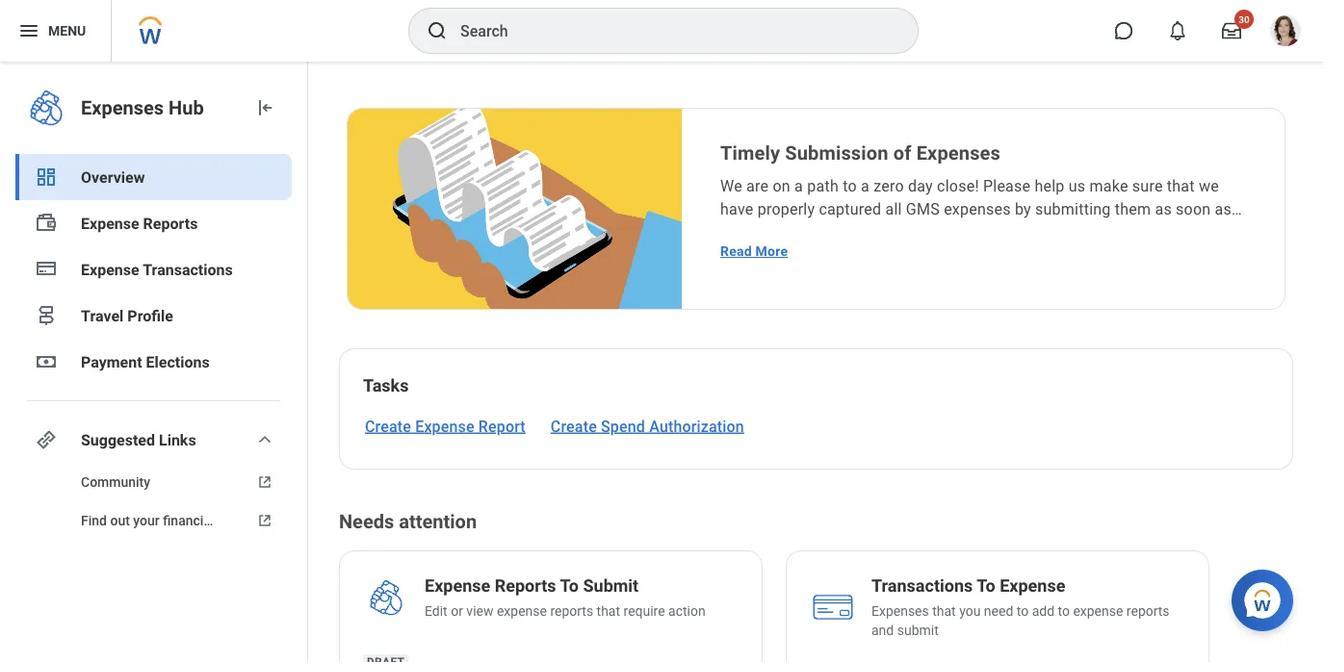 Task type: locate. For each thing, give the bounding box(es) containing it.
suggested links button
[[15, 417, 292, 464]]

1 vertical spatial expenses
[[917, 142, 1001, 164]]

30
[[1239, 13, 1251, 25]]

0 vertical spatial reports
[[143, 214, 198, 233]]

expense down expense reports to submit element at the bottom of page
[[497, 604, 547, 620]]

a left zero
[[861, 177, 870, 195]]

reports up expense transactions at top
[[143, 214, 198, 233]]

to up need
[[977, 577, 996, 597]]

2 vertical spatial expenses
[[872, 604, 930, 620]]

that
[[1168, 177, 1196, 195], [597, 604, 621, 620], [933, 604, 957, 620]]

1 horizontal spatial expense
[[1074, 604, 1124, 620]]

to up edit or view expense reports that require action element
[[560, 577, 579, 597]]

list containing create expense report
[[340, 400, 1270, 438]]

list
[[340, 400, 1270, 438]]

payment elections
[[81, 353, 210, 371]]

2 expense from the left
[[1074, 604, 1124, 620]]

create down tasks
[[365, 418, 411, 436]]

expense inside expense reports to submit edit or view expense reports that require action
[[497, 604, 547, 620]]

ensure
[[803, 223, 850, 241]]

1 horizontal spatial reports
[[495, 577, 557, 597]]

that left the you
[[933, 604, 957, 620]]

1 horizontal spatial reports
[[1127, 604, 1170, 620]]

expenses that you need to add to expense reports and submit element
[[872, 602, 1186, 641]]

create left spend
[[551, 418, 597, 436]]

expenses up and
[[872, 604, 930, 620]]

a
[[795, 177, 804, 195], [861, 177, 870, 195]]

1 expense from the left
[[497, 604, 547, 620]]

expense transactions
[[81, 261, 233, 279]]

expenses for transactions
[[872, 604, 930, 620]]

2 as from the left
[[1216, 200, 1233, 218]]

expenses inside the transactions to expense expenses that you need to add to expense reports and submit
[[872, 604, 930, 620]]

transactions to expense expenses that you need to add to expense reports and submit
[[872, 577, 1170, 639]]

expense inside the transactions to expense expenses that you need to add to expense reports and submit
[[1074, 604, 1124, 620]]

create
[[365, 418, 411, 436], [551, 418, 597, 436]]

expenses
[[81, 96, 164, 119], [917, 142, 1001, 164], [872, 604, 930, 620]]

0 horizontal spatial that
[[597, 604, 621, 620]]

0 horizontal spatial reports
[[551, 604, 594, 620]]

2 to from the left
[[977, 577, 996, 597]]

0 horizontal spatial transactions
[[143, 261, 233, 279]]

30 button
[[1211, 10, 1255, 52]]

travel
[[81, 307, 124, 325]]

to
[[560, 577, 579, 597], [977, 577, 996, 597]]

hub
[[169, 96, 204, 119]]

to down the properly
[[784, 223, 798, 241]]

elections
[[146, 353, 210, 371]]

expense up or
[[425, 577, 491, 597]]

expense transactions link
[[15, 247, 292, 293]]

1 to from the left
[[560, 577, 579, 597]]

0 vertical spatial transactions
[[143, 261, 233, 279]]

reports
[[143, 214, 198, 233], [495, 577, 557, 597]]

gms
[[907, 200, 940, 218]]

as
[[1156, 200, 1173, 218], [1216, 200, 1233, 218]]

make
[[1090, 177, 1129, 195]]

1 horizontal spatial to
[[977, 577, 996, 597]]

reports inside expense reports to submit edit or view expense reports that require action
[[495, 577, 557, 597]]

expense reports
[[81, 214, 198, 233]]

1 horizontal spatial transactions
[[872, 577, 974, 597]]

transactions down expense reports link
[[143, 261, 233, 279]]

as down sure
[[1156, 200, 1173, 218]]

0 horizontal spatial create
[[365, 418, 411, 436]]

notifications large image
[[1169, 21, 1188, 40]]

1 vertical spatial reports
[[495, 577, 557, 597]]

1 horizontal spatial create
[[551, 418, 597, 436]]

expense inside expense reports to submit edit or view expense reports that require action
[[425, 577, 491, 597]]

links
[[159, 431, 196, 450]]

a right on
[[795, 177, 804, 195]]

1 reports from the left
[[551, 604, 594, 620]]

expense inside the transactions to expense expenses that you need to add to expense reports and submit
[[1000, 577, 1066, 597]]

needs attention
[[339, 511, 477, 533]]

reports up edit or view expense reports that require action element
[[495, 577, 557, 597]]

find
[[81, 513, 107, 529]]

reports inside expense reports link
[[143, 214, 198, 233]]

0 horizontal spatial to
[[560, 577, 579, 597]]

1 create from the left
[[365, 418, 411, 436]]

being
[[246, 513, 280, 529]]

that up soon
[[1168, 177, 1196, 195]]

1 horizontal spatial that
[[933, 604, 957, 620]]

1 a from the left
[[795, 177, 804, 195]]

submitting
[[1036, 200, 1112, 218]]

2 horizontal spatial that
[[1168, 177, 1196, 195]]

financial
[[163, 513, 214, 529]]

suggested links element
[[15, 464, 292, 541]]

2 reports from the left
[[1127, 604, 1170, 620]]

to
[[843, 177, 857, 195], [784, 223, 798, 241], [1017, 604, 1029, 620], [1059, 604, 1071, 620]]

action
[[669, 604, 706, 620]]

expense
[[81, 214, 139, 233], [81, 261, 139, 279], [415, 418, 475, 436], [425, 577, 491, 597], [1000, 577, 1066, 597]]

create inside create spend authorization link
[[551, 418, 597, 436]]

transactions up submit
[[872, 577, 974, 597]]

1 horizontal spatial as
[[1216, 200, 1233, 218]]

0 vertical spatial expenses
[[81, 96, 164, 119]]

us
[[1069, 177, 1086, 195]]

expense down overview on the left top of page
[[81, 214, 139, 233]]

transactions inside navigation pane region
[[143, 261, 233, 279]]

0 horizontal spatial reports
[[143, 214, 198, 233]]

more
[[756, 244, 789, 259]]

inbox large image
[[1223, 21, 1242, 40]]

find out your financial well-being link
[[15, 502, 292, 541]]

all
[[886, 200, 903, 218]]

expense up add
[[1000, 577, 1066, 597]]

as down "we"
[[1216, 200, 1233, 218]]

0 horizontal spatial as
[[1156, 200, 1173, 218]]

reports
[[551, 604, 594, 620], [1127, 604, 1170, 620]]

create for create expense report
[[365, 418, 411, 436]]

community link
[[15, 464, 292, 502]]

1 horizontal spatial a
[[861, 177, 870, 195]]

create expense report
[[365, 418, 526, 436]]

overview
[[81, 168, 145, 186]]

possible
[[721, 223, 780, 241]]

create spend authorization
[[551, 418, 745, 436]]

expenses up the "close!"
[[917, 142, 1001, 164]]

profile logan mcneil image
[[1271, 15, 1302, 50]]

them
[[1116, 200, 1152, 218]]

of
[[894, 142, 912, 164]]

properly
[[758, 200, 816, 218]]

0 horizontal spatial expense
[[497, 604, 547, 620]]

transactions to expense element
[[872, 575, 1066, 602]]

that down submit
[[597, 604, 621, 620]]

community
[[81, 475, 150, 490]]

suggested links
[[81, 431, 196, 450]]

expense right add
[[1074, 604, 1124, 620]]

need
[[985, 604, 1014, 620]]

search image
[[426, 19, 449, 42]]

expense left report
[[415, 418, 475, 436]]

overview link
[[15, 154, 292, 200]]

create inside create expense report "link"
[[365, 418, 411, 436]]

expenses left hub
[[81, 96, 164, 119]]

for
[[986, 223, 1006, 241]]

expense inside "link"
[[415, 418, 475, 436]]

transactions inside the transactions to expense expenses that you need to add to expense reports and submit
[[872, 577, 974, 597]]

Search Workday  search field
[[461, 10, 879, 52]]

that inside expense reports to submit edit or view expense reports that require action
[[597, 604, 621, 620]]

expense up travel
[[81, 261, 139, 279]]

1 vertical spatial transactions
[[872, 577, 974, 597]]

2 create from the left
[[551, 418, 597, 436]]

chevron down small image
[[253, 429, 277, 452]]

0 horizontal spatial a
[[795, 177, 804, 195]]



Task type: vqa. For each thing, say whether or not it's contained in the screenshot.
LIST containing Create Expense Report
yes



Task type: describe. For each thing, give the bounding box(es) containing it.
on
[[773, 177, 791, 195]]

report
[[479, 418, 526, 436]]

have
[[721, 200, 754, 218]]

navigation pane region
[[0, 62, 308, 663]]

create spend authorization link
[[549, 415, 747, 438]]

soon
[[1177, 200, 1212, 218]]

payment
[[81, 353, 142, 371]]

quarter.
[[1037, 223, 1091, 241]]

timely submission of expenses element
[[721, 140, 1247, 167]]

menu
[[48, 23, 86, 39]]

your
[[133, 513, 160, 529]]

expenses hub
[[81, 96, 204, 119]]

to up 'captured'
[[843, 177, 857, 195]]

expense reports to submit element
[[425, 575, 639, 602]]

dashboard image
[[35, 166, 58, 189]]

transformation import image
[[253, 96, 277, 119]]

to inside the transactions to expense expenses that you need to add to expense reports and submit
[[977, 577, 996, 597]]

by
[[1016, 200, 1032, 218]]

reports for expense reports to submit edit or view expense reports that require action
[[495, 577, 557, 597]]

that inside we are on a path to a zero day close! please help us make sure that we have properly captured all gms expenses by submitting them as soon as possible to ensure proper processing for the quarter. read more
[[1168, 177, 1196, 195]]

expenses inside navigation pane region
[[81, 96, 164, 119]]

or
[[451, 604, 463, 620]]

require
[[624, 604, 666, 620]]

create expense report link
[[363, 415, 528, 438]]

expense for expense transactions
[[81, 261, 139, 279]]

tasks
[[363, 376, 409, 397]]

expense for expense reports
[[81, 214, 139, 233]]

close!
[[938, 177, 980, 195]]

edit
[[425, 604, 448, 620]]

suggested
[[81, 431, 155, 450]]

and
[[872, 623, 894, 639]]

submit
[[583, 577, 639, 597]]

please
[[984, 177, 1031, 195]]

you
[[960, 604, 981, 620]]

captured
[[820, 200, 882, 218]]

attention
[[399, 511, 477, 533]]

read
[[721, 244, 752, 259]]

that inside the transactions to expense expenses that you need to add to expense reports and submit
[[933, 604, 957, 620]]

profile
[[127, 307, 173, 325]]

credit card image
[[35, 257, 58, 280]]

the
[[1010, 223, 1033, 241]]

reports for expense reports
[[143, 214, 198, 233]]

timely
[[721, 142, 781, 164]]

expense for expense reports to submit edit or view expense reports that require action
[[425, 577, 491, 597]]

reports inside the transactions to expense expenses that you need to add to expense reports and submit
[[1127, 604, 1170, 620]]

expenses for timely
[[917, 142, 1001, 164]]

menu button
[[0, 0, 111, 62]]

travel profile
[[81, 307, 173, 325]]

sure
[[1133, 177, 1164, 195]]

processing
[[904, 223, 982, 241]]

ext link image
[[253, 512, 277, 531]]

submission
[[786, 142, 889, 164]]

submit
[[898, 623, 939, 639]]

timeline milestone image
[[35, 305, 58, 328]]

expense reports link
[[15, 200, 292, 247]]

help
[[1035, 177, 1065, 195]]

are
[[747, 177, 769, 195]]

dollar image
[[35, 351, 58, 374]]

expense reports to submit edit or view expense reports that require action
[[425, 577, 706, 620]]

spend
[[601, 418, 646, 436]]

expenses
[[944, 200, 1012, 218]]

task pay image
[[35, 212, 58, 235]]

travel profile link
[[15, 293, 292, 339]]

day
[[909, 177, 934, 195]]

we
[[1200, 177, 1220, 195]]

find out your financial well-being
[[81, 513, 280, 529]]

zero
[[874, 177, 905, 195]]

to right add
[[1059, 604, 1071, 620]]

path
[[808, 177, 839, 195]]

to left add
[[1017, 604, 1029, 620]]

reports inside expense reports to submit edit or view expense reports that require action
[[551, 604, 594, 620]]

we
[[721, 177, 743, 195]]

create for create spend authorization
[[551, 418, 597, 436]]

view
[[467, 604, 494, 620]]

we are on a path to a zero day close! please help us make sure that we have properly captured all gms expenses by submitting them as soon as possible to ensure proper processing for the quarter. read more
[[721, 177, 1233, 259]]

link image
[[35, 429, 58, 452]]

to inside expense reports to submit edit or view expense reports that require action
[[560, 577, 579, 597]]

add
[[1033, 604, 1055, 620]]

proper
[[854, 223, 900, 241]]

1 as from the left
[[1156, 200, 1173, 218]]

ext link image
[[253, 473, 277, 492]]

2 a from the left
[[861, 177, 870, 195]]

out
[[110, 513, 130, 529]]

well-
[[218, 513, 246, 529]]

justify image
[[17, 19, 40, 42]]

timely submission of expenses
[[721, 142, 1001, 164]]

authorization
[[650, 418, 745, 436]]

needs
[[339, 511, 394, 533]]

expenses hub element
[[81, 94, 238, 121]]

edit or view expense reports that require action element
[[425, 602, 706, 622]]

payment elections link
[[15, 339, 292, 385]]

read more button
[[713, 232, 796, 271]]



